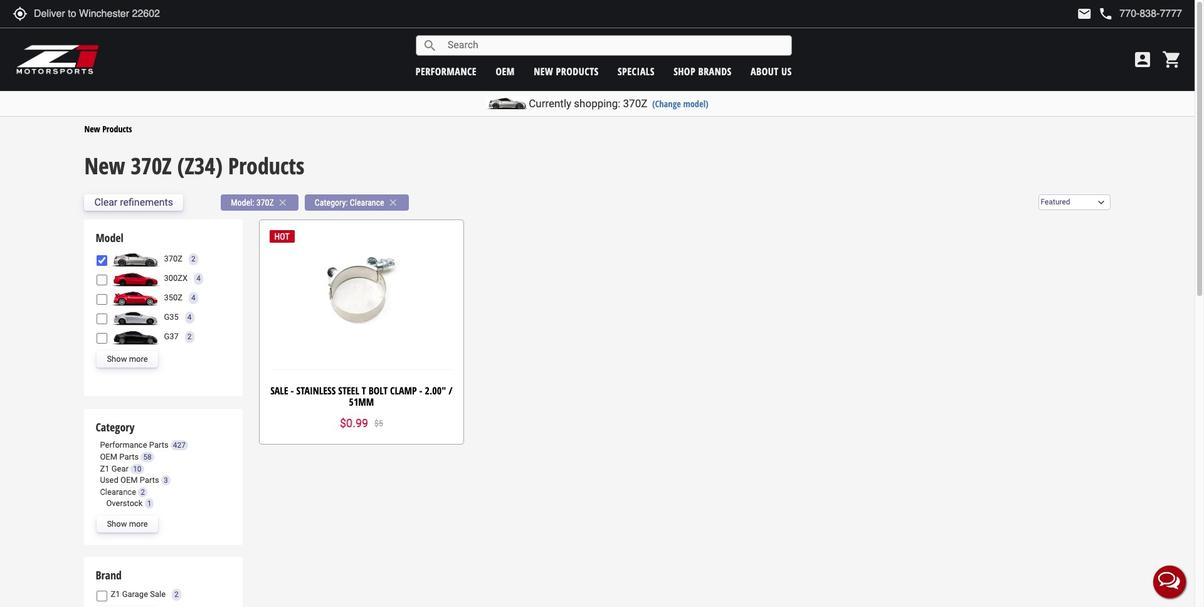 Task type: locate. For each thing, give the bounding box(es) containing it.
show more down overstock
[[107, 519, 148, 528]]

z1
[[100, 464, 109, 473], [111, 590, 120, 599]]

0 vertical spatial show more button
[[97, 351, 158, 368]]

0 horizontal spatial oem
[[100, 452, 117, 462]]

4 right 350z on the top of the page
[[191, 293, 196, 302]]

1 show from the top
[[107, 354, 127, 364]]

close right category: on the top
[[387, 197, 399, 208]]

sale - stainless steel t bolt clamp - 2.00" / 51mm
[[270, 384, 453, 409]]

clamp
[[390, 384, 417, 398]]

infiniti g35 coupe sedan v35 v36 skyline 2003 2004 2005 2006 2007 2008 3.5l vq35de revup rev up vq35hr z1 motorsports image
[[111, 309, 161, 326]]

0 vertical spatial more
[[129, 354, 148, 364]]

about
[[751, 64, 779, 78]]

2 more from the top
[[129, 519, 148, 528]]

0 horizontal spatial products
[[102, 123, 132, 135]]

2 right g37
[[187, 332, 192, 341]]

phone
[[1098, 6, 1113, 21]]

0 vertical spatial new
[[84, 123, 100, 135]]

new
[[534, 64, 553, 78]]

oem up gear
[[100, 452, 117, 462]]

1 vertical spatial z1
[[111, 590, 120, 599]]

0 horizontal spatial -
[[291, 384, 294, 398]]

parts up 58 on the bottom left of the page
[[149, 441, 168, 450]]

2 vertical spatial oem
[[120, 475, 138, 485]]

1 horizontal spatial -
[[419, 384, 422, 398]]

currently shopping: 370z (change model)
[[529, 97, 709, 110]]

z1 left garage
[[111, 590, 120, 599]]

shop brands
[[674, 64, 732, 78]]

1 vertical spatial 4
[[191, 293, 196, 302]]

clearance
[[350, 197, 384, 207], [100, 487, 136, 497]]

0 vertical spatial show more
[[107, 354, 148, 364]]

search
[[423, 38, 438, 53]]

1 horizontal spatial clearance
[[350, 197, 384, 207]]

close for category: clearance close
[[387, 197, 399, 208]]

shopping:
[[574, 97, 620, 110]]

2 show more from the top
[[107, 519, 148, 528]]

1
[[147, 499, 151, 508]]

g35
[[164, 312, 179, 322]]

(z34)
[[177, 151, 223, 181]]

- left 2.00" on the left of the page
[[419, 384, 422, 398]]

1 vertical spatial clearance
[[100, 487, 136, 497]]

300zx
[[164, 273, 188, 283]]

2.00"
[[425, 384, 446, 398]]

1 vertical spatial more
[[129, 519, 148, 528]]

more for model
[[129, 354, 148, 364]]

show more
[[107, 354, 148, 364], [107, 519, 148, 528]]

4 right 300zx
[[196, 274, 201, 283]]

oem left new in the left of the page
[[496, 64, 515, 78]]

2 show from the top
[[107, 519, 127, 528]]

0 vertical spatial show
[[107, 354, 127, 364]]

370z inside model: 370z close
[[256, 197, 274, 207]]

$0.99
[[340, 416, 368, 430]]

0 vertical spatial clearance
[[350, 197, 384, 207]]

specials link
[[618, 64, 655, 78]]

0 vertical spatial 4
[[196, 274, 201, 283]]

Search search field
[[438, 36, 791, 55]]

0 horizontal spatial clearance
[[100, 487, 136, 497]]

370z up refinements
[[131, 151, 172, 181]]

3
[[164, 476, 168, 485]]

2
[[191, 254, 196, 263], [187, 332, 192, 341], [141, 488, 145, 497], [174, 590, 179, 599]]

2 inside category performance parts 427 oem parts 58 z1 gear 10 used oem parts 3 clearance 2 overstock 1
[[141, 488, 145, 497]]

show more button down overstock
[[97, 516, 158, 532]]

oem down 10
[[120, 475, 138, 485]]

more down the infiniti g37 coupe sedan convertible v36 cv36 hv36 skyline 2008 2009 2010 2011 2012 2013 3.7l vq37vhr z1 motorsports image
[[129, 354, 148, 364]]

more down 1 in the bottom left of the page
[[129, 519, 148, 528]]

350z
[[164, 293, 183, 302]]

370z right model:
[[256, 197, 274, 207]]

1 show more from the top
[[107, 354, 148, 364]]

0 horizontal spatial z1
[[100, 464, 109, 473]]

1 close from the left
[[277, 197, 288, 208]]

model
[[96, 230, 123, 245]]

nissan 300zx z32 1990 1991 1992 1993 1994 1995 1996 vg30dett vg30de twin turbo non turbo z1 motorsports image
[[111, 270, 161, 287]]

1 horizontal spatial oem
[[120, 475, 138, 485]]

1 vertical spatial show more
[[107, 519, 148, 528]]

0 vertical spatial z1
[[100, 464, 109, 473]]

new for new 370z (z34) products
[[84, 151, 125, 181]]

2 right nissan 370z z34 2009 2010 2011 2012 2013 2014 2015 2016 2017 2018 2019 3.7l vq37vhr vhr nismo z1 motorsports image
[[191, 254, 196, 263]]

performance
[[416, 64, 477, 78]]

close
[[277, 197, 288, 208], [387, 197, 399, 208]]

show more for model
[[107, 354, 148, 364]]

2 up overstock
[[141, 488, 145, 497]]

parts down performance
[[119, 452, 139, 462]]

new
[[84, 123, 100, 135], [84, 151, 125, 181]]

oem
[[496, 64, 515, 78], [100, 452, 117, 462], [120, 475, 138, 485]]

products
[[102, 123, 132, 135], [228, 151, 304, 181]]

2 vertical spatial 4
[[187, 313, 192, 321]]

show more button
[[97, 351, 158, 368], [97, 516, 158, 532]]

show more button for model
[[97, 351, 158, 368]]

427
[[173, 441, 186, 450]]

None checkbox
[[97, 255, 107, 266], [97, 313, 107, 324], [97, 591, 107, 601], [97, 255, 107, 266], [97, 313, 107, 324], [97, 591, 107, 601]]

show down overstock
[[107, 519, 127, 528]]

1 vertical spatial new
[[84, 151, 125, 181]]

z1 motorsports logo image
[[16, 44, 100, 75]]

1 vertical spatial show
[[107, 519, 127, 528]]

2 new from the top
[[84, 151, 125, 181]]

parts
[[149, 441, 168, 450], [119, 452, 139, 462], [140, 475, 159, 485]]

shop
[[674, 64, 696, 78]]

model:
[[231, 197, 254, 207]]

(change model) link
[[652, 98, 709, 110]]

sale
[[270, 384, 288, 398]]

4
[[196, 274, 201, 283], [191, 293, 196, 302], [187, 313, 192, 321]]

1 horizontal spatial products
[[228, 151, 304, 181]]

$5
[[374, 418, 383, 428]]

close right model:
[[277, 197, 288, 208]]

performance link
[[416, 64, 477, 78]]

None checkbox
[[97, 274, 107, 285], [97, 294, 107, 305], [97, 333, 107, 343], [97, 274, 107, 285], [97, 294, 107, 305], [97, 333, 107, 343]]

2 show more button from the top
[[97, 516, 158, 532]]

clearance up overstock
[[100, 487, 136, 497]]

show
[[107, 354, 127, 364], [107, 519, 127, 528]]

2 horizontal spatial oem
[[496, 64, 515, 78]]

1 more from the top
[[129, 354, 148, 364]]

performance
[[100, 441, 147, 450]]

1 new from the top
[[84, 123, 100, 135]]

1 vertical spatial parts
[[119, 452, 139, 462]]

specials
[[618, 64, 655, 78]]

z1 up the used
[[100, 464, 109, 473]]

clearance right category: on the top
[[350, 197, 384, 207]]

show more for category
[[107, 519, 148, 528]]

1 show more button from the top
[[97, 351, 158, 368]]

show more down the infiniti g37 coupe sedan convertible v36 cv36 hv36 skyline 2008 2009 2010 2011 2012 2013 3.7l vq37vhr z1 motorsports image
[[107, 354, 148, 364]]

1 horizontal spatial z1
[[111, 590, 120, 599]]

show more button down the infiniti g37 coupe sedan convertible v36 cv36 hv36 skyline 2008 2009 2010 2011 2012 2013 3.7l vq37vhr z1 motorsports image
[[97, 351, 158, 368]]

0 horizontal spatial close
[[277, 197, 288, 208]]

infiniti g37 coupe sedan convertible v36 cv36 hv36 skyline 2008 2009 2010 2011 2012 2013 3.7l vq37vhr z1 motorsports image
[[111, 329, 161, 345]]

-
[[291, 384, 294, 398], [419, 384, 422, 398]]

steel
[[338, 384, 359, 398]]

370z
[[623, 97, 647, 110], [131, 151, 172, 181], [256, 197, 274, 207], [164, 254, 183, 263]]

4 right g35
[[187, 313, 192, 321]]

1 horizontal spatial close
[[387, 197, 399, 208]]

- right sale
[[291, 384, 294, 398]]

show down the infiniti g37 coupe sedan convertible v36 cv36 hv36 skyline 2008 2009 2010 2011 2012 2013 3.7l vq37vhr z1 motorsports image
[[107, 354, 127, 364]]

1 vertical spatial show more button
[[97, 516, 158, 532]]

more
[[129, 354, 148, 364], [129, 519, 148, 528]]

mail phone
[[1077, 6, 1113, 21]]

2 close from the left
[[387, 197, 399, 208]]

parts left 3
[[140, 475, 159, 485]]

z1 inside category performance parts 427 oem parts 58 z1 gear 10 used oem parts 3 clearance 2 overstock 1
[[100, 464, 109, 473]]



Task type: vqa. For each thing, say whether or not it's contained in the screenshot.
the middle 4
yes



Task type: describe. For each thing, give the bounding box(es) containing it.
nissan 350z z33 2003 2004 2005 2006 2007 2008 2009 vq35de 3.5l revup rev up vq35hr nismo z1 motorsports image
[[111, 290, 161, 306]]

us
[[781, 64, 792, 78]]

370z left (change
[[623, 97, 647, 110]]

2 vertical spatial parts
[[140, 475, 159, 485]]

new products link
[[84, 123, 132, 135]]

10
[[133, 464, 141, 473]]

4 for 300zx
[[196, 274, 201, 283]]

$0.99 $5
[[340, 416, 383, 430]]

4 for g35
[[187, 313, 192, 321]]

overstock
[[106, 499, 143, 508]]

model: 370z close
[[231, 197, 288, 208]]

/
[[449, 384, 453, 398]]

brand
[[96, 568, 122, 583]]

clear refinements
[[94, 196, 173, 208]]

category:
[[315, 197, 348, 207]]

currently
[[529, 97, 571, 110]]

clearance inside category performance parts 427 oem parts 58 z1 gear 10 used oem parts 3 clearance 2 overstock 1
[[100, 487, 136, 497]]

account_box link
[[1129, 50, 1156, 70]]

0 vertical spatial oem
[[496, 64, 515, 78]]

brands
[[698, 64, 732, 78]]

account_box
[[1133, 50, 1153, 70]]

about us
[[751, 64, 792, 78]]

nissan 370z z34 2009 2010 2011 2012 2013 2014 2015 2016 2017 2018 2019 3.7l vq37vhr vhr nismo z1 motorsports image
[[111, 251, 161, 267]]

clear refinements button
[[84, 194, 183, 210]]

bolt
[[369, 384, 388, 398]]

category
[[96, 419, 134, 434]]

model)
[[683, 98, 709, 110]]

new products
[[84, 123, 132, 135]]

show more button for category
[[97, 516, 158, 532]]

1 - from the left
[[291, 384, 294, 398]]

about us link
[[751, 64, 792, 78]]

51mm
[[349, 395, 374, 409]]

0 vertical spatial products
[[102, 123, 132, 135]]

category: clearance close
[[315, 197, 399, 208]]

mail
[[1077, 6, 1092, 21]]

category performance parts 427 oem parts 58 z1 gear 10 used oem parts 3 clearance 2 overstock 1
[[96, 419, 186, 508]]

t
[[362, 384, 366, 398]]

phone link
[[1098, 6, 1182, 21]]

58
[[143, 453, 152, 462]]

1 vertical spatial oem
[[100, 452, 117, 462]]

shopping_cart
[[1162, 50, 1182, 70]]

gear
[[111, 464, 129, 473]]

clear
[[94, 196, 117, 208]]

sale
[[150, 590, 166, 599]]

2 - from the left
[[419, 384, 422, 398]]

g37
[[164, 332, 179, 341]]

more for category
[[129, 519, 148, 528]]

show for model
[[107, 354, 127, 364]]

4 for 350z
[[191, 293, 196, 302]]

my_location
[[13, 6, 28, 21]]

z1 garage sale
[[111, 590, 166, 599]]

garage
[[122, 590, 148, 599]]

stainless
[[296, 384, 336, 398]]

new products link
[[534, 64, 599, 78]]

370z up 300zx
[[164, 254, 183, 263]]

close for model: 370z close
[[277, 197, 288, 208]]

used
[[100, 475, 118, 485]]

oem link
[[496, 64, 515, 78]]

refinements
[[120, 196, 173, 208]]

shop brands link
[[674, 64, 732, 78]]

2 right sale
[[174, 590, 179, 599]]

shopping_cart link
[[1159, 50, 1182, 70]]

0 vertical spatial parts
[[149, 441, 168, 450]]

clearance inside category: clearance close
[[350, 197, 384, 207]]

new 370z (z34) products
[[84, 151, 304, 181]]

(change
[[652, 98, 681, 110]]

show for category
[[107, 519, 127, 528]]

mail link
[[1077, 6, 1092, 21]]

new products
[[534, 64, 599, 78]]

new for new products
[[84, 123, 100, 135]]

products
[[556, 64, 599, 78]]

1 vertical spatial products
[[228, 151, 304, 181]]



